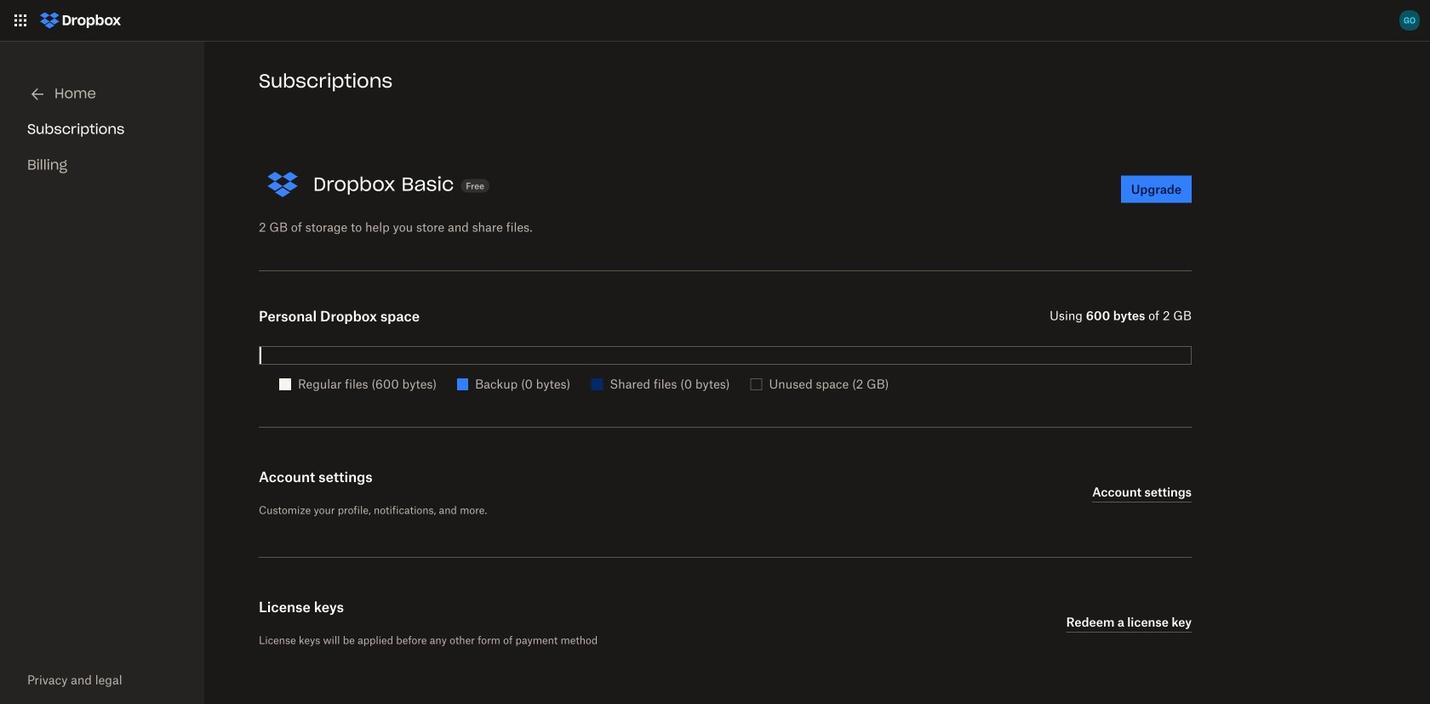 Task type: describe. For each thing, give the bounding box(es) containing it.
dropbox logo image
[[34, 7, 127, 34]]



Task type: vqa. For each thing, say whether or not it's contained in the screenshot.
Dropbox logo
yes



